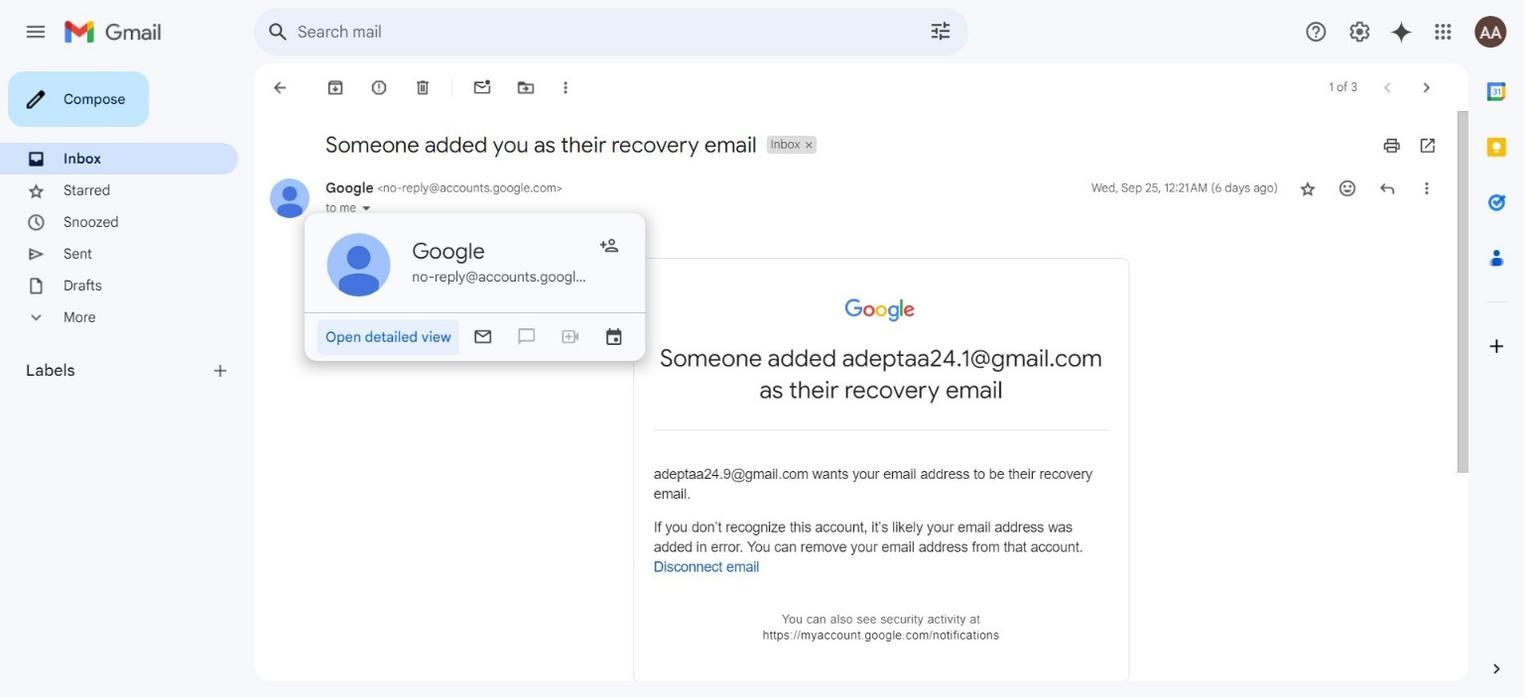 Task type: describe. For each thing, give the bounding box(es) containing it.
move to image
[[516, 77, 536, 97]]

report spam image
[[369, 77, 389, 97]]

information card element
[[305, 213, 646, 361]]

advanced search options image
[[921, 11, 961, 51]]

delete image
[[413, 77, 433, 97]]

Not starred checkbox
[[1298, 179, 1318, 198]]

support image
[[1304, 20, 1328, 44]]



Task type: locate. For each thing, give the bounding box(es) containing it.
back to inbox image
[[270, 77, 290, 97]]

settings image
[[1348, 20, 1372, 44]]

cell
[[1092, 179, 1278, 198], [326, 179, 563, 197]]

gmail image
[[64, 12, 172, 52]]

Search mail text field
[[298, 22, 873, 42]]

1 horizontal spatial cell
[[1092, 179, 1278, 198]]

not starred image
[[1298, 179, 1318, 198]]

main menu image
[[24, 20, 48, 44]]

show details image
[[360, 202, 372, 214]]

tab list
[[1469, 64, 1524, 626]]

2 cell from the left
[[326, 179, 563, 197]]

google image
[[845, 299, 918, 322]]

None search field
[[254, 8, 969, 56]]

more email options image
[[556, 77, 576, 97]]

search mail image
[[260, 14, 296, 50]]

heading
[[26, 361, 210, 381]]

older image
[[1417, 77, 1437, 97]]

navigation
[[0, 64, 254, 698]]

0 horizontal spatial cell
[[326, 179, 563, 197]]

1 cell from the left
[[1092, 179, 1278, 198]]

archive image
[[326, 77, 345, 97]]



Task type: vqa. For each thing, say whether or not it's contained in the screenshot.
'BEYOND'
no



